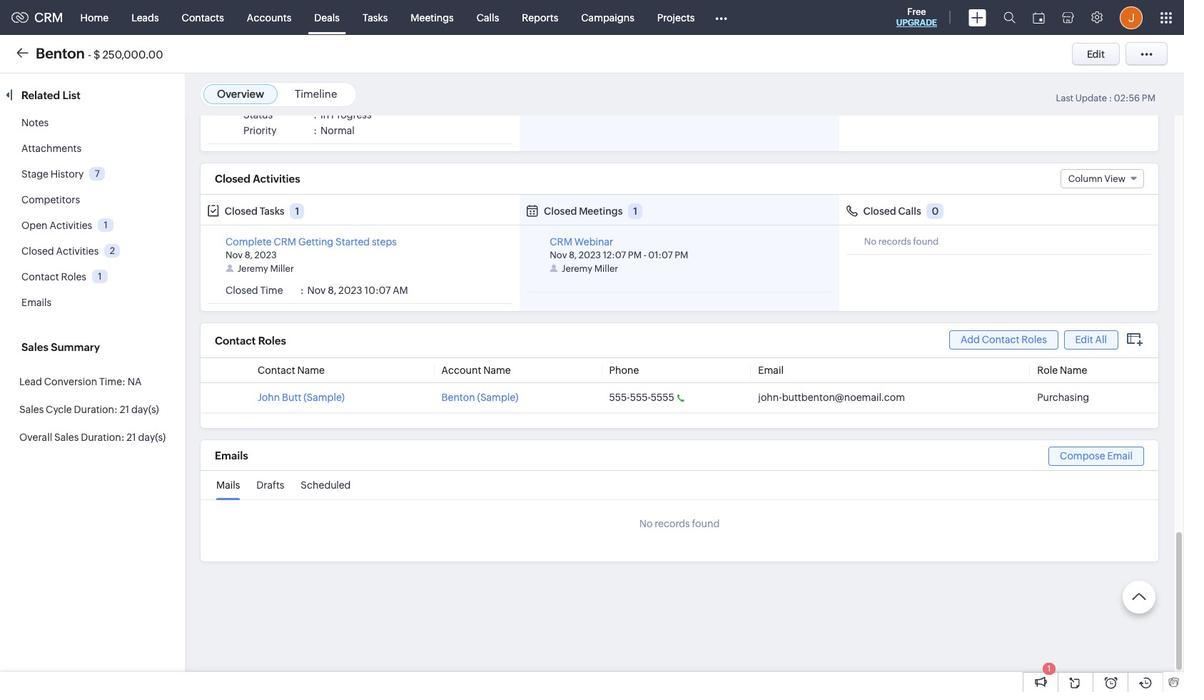 Task type: describe. For each thing, give the bounding box(es) containing it.
2 horizontal spatial pm
[[1142, 93, 1156, 104]]

0
[[932, 205, 939, 217]]

all
[[1096, 334, 1107, 346]]

create menu element
[[960, 0, 995, 35]]

1 555- from the left
[[609, 392, 630, 403]]

closed time
[[226, 285, 283, 296]]

compose email
[[1060, 450, 1133, 462]]

overall sales duration: 21 day(s)
[[19, 432, 166, 443]]

12:07
[[603, 250, 626, 260]]

contacts
[[182, 12, 224, 23]]

edit button
[[1072, 42, 1120, 65]]

1 horizontal spatial email
[[1108, 450, 1133, 462]]

free upgrade
[[897, 6, 937, 28]]

started
[[336, 236, 370, 248]]

contact down "closed time"
[[215, 335, 256, 347]]

steps
[[372, 236, 397, 248]]

john
[[258, 392, 280, 403]]

add
[[961, 334, 980, 346]]

1 horizontal spatial 8,
[[328, 285, 336, 296]]

getting
[[298, 236, 334, 248]]

overview
[[217, 88, 264, 100]]

related
[[21, 89, 60, 101]]

role name link
[[1038, 365, 1088, 376]]

closed left 0 at right
[[863, 205, 897, 217]]

email link
[[759, 365, 784, 376]]

0 horizontal spatial emails
[[21, 297, 52, 308]]

- inside crm webinar nov 8, 2023 12:07 pm - 01:07 pm
[[644, 250, 647, 260]]

1 horizontal spatial pm
[[675, 250, 689, 260]]

stage history
[[21, 169, 84, 180]]

complete
[[226, 236, 272, 248]]

notes
[[21, 117, 49, 129]]

5555
[[651, 392, 675, 403]]

phone
[[609, 365, 639, 376]]

create menu image
[[969, 9, 987, 26]]

sales for sales cycle duration: 21 day(s)
[[19, 404, 44, 416]]

crm webinar nov 8, 2023 12:07 pm - 01:07 pm
[[550, 236, 689, 260]]

activities for 2
[[56, 246, 99, 257]]

drafts
[[257, 480, 285, 491]]

contact roles link
[[21, 271, 86, 283]]

2023 inside the complete crm getting started steps nov 8, 2023
[[255, 250, 277, 260]]

home link
[[69, 0, 120, 35]]

benton for benton (sample)
[[442, 392, 475, 403]]

250,000.00
[[102, 48, 163, 60]]

$
[[93, 48, 100, 60]]

jeremy for complete crm getting started steps
[[238, 263, 268, 274]]

found for 0
[[913, 236, 939, 247]]

benton (sample)
[[442, 392, 519, 403]]

miller for complete crm getting started steps
[[270, 263, 294, 274]]

1 vertical spatial contact roles
[[215, 335, 286, 347]]

jeremy miller for crm webinar
[[562, 263, 618, 274]]

1 vertical spatial emails
[[215, 450, 248, 462]]

1 horizontal spatial 2023
[[338, 285, 363, 296]]

campaigns
[[581, 12, 635, 23]]

meetings link
[[399, 0, 465, 35]]

calendar image
[[1033, 12, 1045, 23]]

attachments link
[[21, 143, 82, 154]]

contact name
[[258, 365, 325, 376]]

column view
[[1069, 173, 1126, 184]]

roles inside 'add contact roles' link
[[1022, 334, 1047, 346]]

closed down 'open'
[[21, 246, 54, 257]]

Other Modules field
[[706, 6, 737, 29]]

1 (sample) from the left
[[304, 392, 345, 403]]

1 horizontal spatial roles
[[258, 335, 286, 347]]

leads link
[[120, 0, 170, 35]]

records for 0
[[879, 236, 911, 247]]

lead
[[19, 376, 42, 388]]

last
[[1056, 93, 1074, 104]]

projects
[[657, 12, 695, 23]]

time:
[[99, 376, 126, 388]]

closed up complete
[[225, 205, 258, 217]]

contact right add
[[982, 334, 1020, 346]]

: normal
[[314, 125, 355, 136]]

01:07
[[649, 250, 673, 260]]

miller for crm webinar
[[595, 263, 618, 274]]

: left 02:56
[[1109, 93, 1113, 104]]

contact name link
[[258, 365, 325, 376]]

0 vertical spatial email
[[759, 365, 784, 376]]

reports link
[[511, 0, 570, 35]]

accounts link
[[236, 0, 303, 35]]

projects link
[[646, 0, 706, 35]]

0 vertical spatial activities
[[253, 173, 300, 185]]

competitors link
[[21, 194, 80, 206]]

closed calls
[[863, 205, 922, 217]]

21 for overall sales duration:
[[127, 432, 136, 443]]

open activities link
[[21, 220, 92, 231]]

contact up john
[[258, 365, 295, 376]]

stage
[[21, 169, 48, 180]]

account
[[442, 365, 482, 376]]

am
[[393, 285, 408, 296]]

mails
[[216, 480, 240, 491]]

21 for sales cycle duration:
[[120, 404, 129, 416]]

reports
[[522, 12, 559, 23]]

jeremy miller for complete crm getting started steps
[[238, 263, 294, 274]]

duration: for sales cycle duration:
[[74, 404, 118, 416]]

jeremy for crm webinar
[[562, 263, 593, 274]]

sales summary
[[21, 341, 100, 353]]

closed activities link
[[21, 246, 99, 257]]

tasks link
[[351, 0, 399, 35]]

benton - $ 250,000.00
[[36, 45, 163, 61]]

duration: for overall sales duration:
[[81, 432, 125, 443]]

0 horizontal spatial pm
[[628, 250, 642, 260]]

1 horizontal spatial calls
[[899, 205, 922, 217]]

Column View field
[[1061, 169, 1145, 188]]

normal
[[321, 125, 355, 136]]

progress
[[331, 109, 372, 121]]

timeline
[[295, 88, 337, 100]]

purchasing
[[1038, 392, 1090, 403]]

1 horizontal spatial closed activities
[[215, 173, 300, 185]]

found for scheduled
[[692, 518, 720, 530]]

02:56
[[1114, 93, 1140, 104]]

overall
[[19, 432, 52, 443]]

day(s) for overall sales duration: 21 day(s)
[[138, 432, 166, 443]]

update
[[1076, 93, 1108, 104]]

accounts
[[247, 12, 292, 23]]

no for scheduled
[[639, 518, 653, 530]]



Task type: vqa. For each thing, say whether or not it's contained in the screenshot.


Task type: locate. For each thing, give the bounding box(es) containing it.
meetings up webinar
[[579, 205, 623, 217]]

0 vertical spatial benton
[[36, 45, 85, 61]]

3 name from the left
[[1060, 365, 1088, 376]]

no records found for scheduled
[[639, 518, 720, 530]]

0 horizontal spatial nov
[[226, 250, 243, 260]]

10:07
[[365, 285, 391, 296]]

0 vertical spatial found
[[913, 236, 939, 247]]

21 down sales cycle duration: 21 day(s)
[[127, 432, 136, 443]]

sales
[[21, 341, 48, 353], [19, 404, 44, 416], [54, 432, 79, 443]]

crm left getting
[[274, 236, 296, 248]]

closed tasks
[[225, 205, 285, 217]]

2 horizontal spatial 2023
[[579, 250, 601, 260]]

1 vertical spatial duration:
[[81, 432, 125, 443]]

upgrade
[[897, 18, 937, 28]]

edit inside 'link'
[[1076, 334, 1094, 346]]

1 vertical spatial activities
[[50, 220, 92, 231]]

deals
[[314, 12, 340, 23]]

2 jeremy miller from the left
[[562, 263, 618, 274]]

miller down 12:07
[[595, 263, 618, 274]]

contact roles up contact name link
[[215, 335, 286, 347]]

1 horizontal spatial name
[[484, 365, 511, 376]]

profile image
[[1120, 6, 1143, 29]]

1 horizontal spatial miller
[[595, 263, 618, 274]]

1 vertical spatial closed activities
[[21, 246, 99, 257]]

1 vertical spatial calls
[[899, 205, 922, 217]]

sales up lead
[[21, 341, 48, 353]]

buttbenton@noemail.com
[[782, 392, 905, 403]]

activities up closed activities link
[[50, 220, 92, 231]]

1 horizontal spatial no records found
[[864, 236, 939, 247]]

name for contact name
[[297, 365, 325, 376]]

day(s) for sales cycle duration: 21 day(s)
[[131, 404, 159, 416]]

sales for sales summary
[[21, 341, 48, 353]]

2023 left 10:07
[[338, 285, 363, 296]]

benton left $
[[36, 45, 85, 61]]

1 vertical spatial sales
[[19, 404, 44, 416]]

0 vertical spatial meetings
[[411, 12, 454, 23]]

- inside benton - $ 250,000.00
[[88, 48, 91, 60]]

contact
[[21, 271, 59, 283], [982, 334, 1020, 346], [215, 335, 256, 347], [258, 365, 295, 376]]

notes link
[[21, 117, 49, 129]]

leads
[[131, 12, 159, 23]]

emails down contact roles link
[[21, 297, 52, 308]]

555- down phone
[[630, 392, 651, 403]]

(sample) right butt
[[304, 392, 345, 403]]

8, down complete
[[245, 250, 253, 260]]

last update : 02:56 pm
[[1056, 93, 1156, 104]]

2 vertical spatial activities
[[56, 246, 99, 257]]

1 name from the left
[[297, 365, 325, 376]]

0 horizontal spatial crm
[[34, 10, 63, 25]]

nov down the complete crm getting started steps nov 8, 2023
[[307, 285, 326, 296]]

: for normal
[[314, 125, 317, 136]]

tasks up complete
[[260, 205, 285, 217]]

8, down crm webinar link
[[569, 250, 577, 260]]

1 vertical spatial records
[[655, 518, 690, 530]]

crm left webinar
[[550, 236, 573, 248]]

: for nov 8, 2023 10:07 am
[[300, 285, 304, 296]]

complete crm getting started steps link
[[226, 236, 397, 248]]

time
[[260, 285, 283, 296]]

0 horizontal spatial meetings
[[411, 12, 454, 23]]

2 horizontal spatial nov
[[550, 250, 567, 260]]

calls left 0 at right
[[899, 205, 922, 217]]

jeremy down crm webinar link
[[562, 263, 593, 274]]

0 vertical spatial emails
[[21, 297, 52, 308]]

0 horizontal spatial contact roles
[[21, 271, 86, 283]]

benton down account
[[442, 392, 475, 403]]

2023 inside crm webinar nov 8, 2023 12:07 pm - 01:07 pm
[[579, 250, 601, 260]]

0 vertical spatial sales
[[21, 341, 48, 353]]

role
[[1038, 365, 1058, 376]]

activities for 1
[[50, 220, 92, 231]]

competitors
[[21, 194, 80, 206]]

no records found for 0
[[864, 236, 939, 247]]

1 miller from the left
[[270, 263, 294, 274]]

1 vertical spatial edit
[[1076, 334, 1094, 346]]

1 vertical spatial benton
[[442, 392, 475, 403]]

records for scheduled
[[655, 518, 690, 530]]

found
[[913, 236, 939, 247], [692, 518, 720, 530]]

nov down crm webinar link
[[550, 250, 567, 260]]

tasks right deals
[[363, 12, 388, 23]]

summary
[[51, 341, 100, 353]]

profile element
[[1112, 0, 1152, 35]]

column
[[1069, 173, 1103, 184]]

closed up crm webinar link
[[544, 205, 577, 217]]

2023 down complete
[[255, 250, 277, 260]]

1 jeremy miller from the left
[[238, 263, 294, 274]]

8, inside the complete crm getting started steps nov 8, 2023
[[245, 250, 253, 260]]

emails up mails
[[215, 450, 248, 462]]

edit all
[[1076, 334, 1107, 346]]

john-
[[759, 392, 782, 403]]

roles up role
[[1022, 334, 1047, 346]]

: nov 8, 2023 10:07 am
[[300, 285, 408, 296]]

home
[[80, 12, 109, 23]]

1 horizontal spatial tasks
[[363, 12, 388, 23]]

edit for edit
[[1087, 48, 1105, 60]]

no records found
[[864, 236, 939, 247], [639, 518, 720, 530]]

edit left all
[[1076, 334, 1094, 346]]

add contact roles link
[[950, 331, 1059, 350]]

webinar
[[575, 236, 613, 248]]

0 horizontal spatial tasks
[[260, 205, 285, 217]]

campaigns link
[[570, 0, 646, 35]]

overview link
[[217, 88, 264, 100]]

timeline link
[[295, 88, 337, 100]]

lead conversion time: na
[[19, 376, 142, 388]]

email up john-
[[759, 365, 784, 376]]

activities up closed tasks at the top of the page
[[253, 173, 300, 185]]

name for role name
[[1060, 365, 1088, 376]]

duration: up overall sales duration: 21 day(s)
[[74, 404, 118, 416]]

crm inside crm webinar nov 8, 2023 12:07 pm - 01:07 pm
[[550, 236, 573, 248]]

8, inside crm webinar nov 8, 2023 12:07 pm - 01:07 pm
[[569, 250, 577, 260]]

1 horizontal spatial jeremy
[[562, 263, 593, 274]]

:
[[1109, 93, 1113, 104], [314, 109, 317, 121], [314, 125, 317, 136], [300, 285, 304, 296]]

2 555- from the left
[[630, 392, 651, 403]]

1 horizontal spatial found
[[913, 236, 939, 247]]

1 horizontal spatial no
[[864, 236, 877, 247]]

2 horizontal spatial crm
[[550, 236, 573, 248]]

contacts link
[[170, 0, 236, 35]]

search image
[[1004, 11, 1016, 24]]

555-555-5555
[[609, 392, 675, 403]]

no
[[864, 236, 877, 247], [639, 518, 653, 530]]

stage history link
[[21, 169, 84, 180]]

john butt (sample) link
[[258, 392, 345, 403]]

activities down open activities
[[56, 246, 99, 257]]

1 horizontal spatial meetings
[[579, 205, 623, 217]]

name right role
[[1060, 365, 1088, 376]]

benton (sample) link
[[442, 392, 519, 403]]

(sample) down account name link
[[477, 392, 519, 403]]

edit for edit all
[[1076, 334, 1094, 346]]

open activities
[[21, 220, 92, 231]]

2023 down webinar
[[579, 250, 601, 260]]

calls link
[[465, 0, 511, 35]]

edit inside button
[[1087, 48, 1105, 60]]

calls left reports link
[[477, 12, 499, 23]]

0 vertical spatial contact roles
[[21, 271, 86, 283]]

account name
[[442, 365, 511, 376]]

2 name from the left
[[484, 365, 511, 376]]

emails link
[[21, 297, 52, 308]]

sales left cycle
[[19, 404, 44, 416]]

1 horizontal spatial emails
[[215, 450, 248, 462]]

0 horizontal spatial miller
[[270, 263, 294, 274]]

na
[[128, 376, 142, 388]]

0 horizontal spatial (sample)
[[304, 392, 345, 403]]

compose
[[1060, 450, 1106, 462]]

jeremy miller down webinar
[[562, 263, 618, 274]]

closed activities
[[215, 173, 300, 185], [21, 246, 99, 257]]

benton for benton - $ 250,000.00
[[36, 45, 85, 61]]

contact roles down closed activities link
[[21, 271, 86, 283]]

- left 01:07
[[644, 250, 647, 260]]

21
[[120, 404, 129, 416], [127, 432, 136, 443]]

crm webinar link
[[550, 236, 613, 248]]

in
[[321, 109, 329, 121]]

view
[[1105, 173, 1126, 184]]

roles up contact name
[[258, 335, 286, 347]]

0 horizontal spatial 2023
[[255, 250, 277, 260]]

2 jeremy from the left
[[562, 263, 593, 274]]

nov inside the complete crm getting started steps nov 8, 2023
[[226, 250, 243, 260]]

no for 0
[[864, 236, 877, 247]]

1 vertical spatial no records found
[[639, 518, 720, 530]]

roles down closed activities link
[[61, 271, 86, 283]]

1 vertical spatial -
[[644, 250, 647, 260]]

: left in
[[314, 109, 317, 121]]

pm right 01:07
[[675, 250, 689, 260]]

edit
[[1087, 48, 1105, 60], [1076, 334, 1094, 346]]

name
[[297, 365, 325, 376], [484, 365, 511, 376], [1060, 365, 1088, 376]]

duration: down sales cycle duration: 21 day(s)
[[81, 432, 125, 443]]

0 horizontal spatial records
[[655, 518, 690, 530]]

closed up closed tasks at the top of the page
[[215, 173, 251, 185]]

closed left time
[[226, 285, 258, 296]]

miller up time
[[270, 263, 294, 274]]

closed activities up closed tasks at the top of the page
[[215, 173, 300, 185]]

meetings left calls link
[[411, 12, 454, 23]]

8, left 10:07
[[328, 285, 336, 296]]

add contact roles
[[961, 334, 1047, 346]]

: left normal
[[314, 125, 317, 136]]

nov down complete
[[226, 250, 243, 260]]

0 vertical spatial 21
[[120, 404, 129, 416]]

edit up update
[[1087, 48, 1105, 60]]

1 vertical spatial meetings
[[579, 205, 623, 217]]

2 horizontal spatial 8,
[[569, 250, 577, 260]]

0 horizontal spatial closed activities
[[21, 246, 99, 257]]

0 horizontal spatial jeremy
[[238, 263, 268, 274]]

edit all link
[[1064, 331, 1119, 350]]

2 vertical spatial sales
[[54, 432, 79, 443]]

1 vertical spatial tasks
[[260, 205, 285, 217]]

1 horizontal spatial -
[[644, 250, 647, 260]]

1 horizontal spatial (sample)
[[477, 392, 519, 403]]

attachments
[[21, 143, 82, 154]]

555-
[[609, 392, 630, 403], [630, 392, 651, 403]]

1 horizontal spatial nov
[[307, 285, 326, 296]]

2 horizontal spatial name
[[1060, 365, 1088, 376]]

1 vertical spatial 21
[[127, 432, 136, 443]]

1 horizontal spatial contact roles
[[215, 335, 286, 347]]

crm for crm
[[34, 10, 63, 25]]

0 horizontal spatial no
[[639, 518, 653, 530]]

contact up emails link
[[21, 271, 59, 283]]

sales down cycle
[[54, 432, 79, 443]]

0 vertical spatial no
[[864, 236, 877, 247]]

search element
[[995, 0, 1025, 35]]

email right the compose
[[1108, 450, 1133, 462]]

2 miller from the left
[[595, 263, 618, 274]]

0 vertical spatial tasks
[[363, 12, 388, 23]]

name for account name
[[484, 365, 511, 376]]

miller
[[270, 263, 294, 274], [595, 263, 618, 274]]

555- down phone link
[[609, 392, 630, 403]]

2 horizontal spatial roles
[[1022, 334, 1047, 346]]

0 horizontal spatial -
[[88, 48, 91, 60]]

0 vertical spatial -
[[88, 48, 91, 60]]

records
[[879, 236, 911, 247], [655, 518, 690, 530]]

crm link
[[11, 10, 63, 25]]

: for in progress
[[314, 109, 317, 121]]

: right time
[[300, 285, 304, 296]]

1 vertical spatial no
[[639, 518, 653, 530]]

benton
[[36, 45, 85, 61], [442, 392, 475, 403]]

0 horizontal spatial jeremy miller
[[238, 263, 294, 274]]

0 horizontal spatial no records found
[[639, 518, 720, 530]]

jeremy
[[238, 263, 268, 274], [562, 263, 593, 274]]

0 horizontal spatial calls
[[477, 12, 499, 23]]

0 vertical spatial edit
[[1087, 48, 1105, 60]]

pm right 02:56
[[1142, 93, 1156, 104]]

1 vertical spatial day(s)
[[138, 432, 166, 443]]

0 horizontal spatial roles
[[61, 271, 86, 283]]

0 horizontal spatial name
[[297, 365, 325, 376]]

0 vertical spatial records
[[879, 236, 911, 247]]

0 vertical spatial closed activities
[[215, 173, 300, 185]]

crm left the home link
[[34, 10, 63, 25]]

email
[[759, 365, 784, 376], [1108, 450, 1133, 462]]

meetings
[[411, 12, 454, 23], [579, 205, 623, 217]]

1 jeremy from the left
[[238, 263, 268, 274]]

jeremy miller up time
[[238, 263, 294, 274]]

john butt (sample)
[[258, 392, 345, 403]]

0 vertical spatial calls
[[477, 12, 499, 23]]

-
[[88, 48, 91, 60], [644, 250, 647, 260]]

deals link
[[303, 0, 351, 35]]

0 horizontal spatial email
[[759, 365, 784, 376]]

- left $
[[88, 48, 91, 60]]

nov inside crm webinar nov 8, 2023 12:07 pm - 01:07 pm
[[550, 250, 567, 260]]

jeremy up "closed time"
[[238, 263, 268, 274]]

1 vertical spatial email
[[1108, 450, 1133, 462]]

pm right 12:07
[[628, 250, 642, 260]]

priority
[[243, 125, 277, 136]]

0 vertical spatial no records found
[[864, 236, 939, 247]]

butt
[[282, 392, 302, 403]]

account name link
[[442, 365, 511, 376]]

2 (sample) from the left
[[477, 392, 519, 403]]

1 horizontal spatial crm
[[274, 236, 296, 248]]

1 horizontal spatial benton
[[442, 392, 475, 403]]

crm inside the complete crm getting started steps nov 8, 2023
[[274, 236, 296, 248]]

pm
[[1142, 93, 1156, 104], [628, 250, 642, 260], [675, 250, 689, 260]]

phone link
[[609, 365, 639, 376]]

0 horizontal spatial 8,
[[245, 250, 253, 260]]

crm for crm webinar nov 8, 2023 12:07 pm - 01:07 pm
[[550, 236, 573, 248]]

21 down na
[[120, 404, 129, 416]]

0 horizontal spatial benton
[[36, 45, 85, 61]]

0 vertical spatial day(s)
[[131, 404, 159, 416]]

closed activities down open activities
[[21, 246, 99, 257]]

name up john butt (sample)
[[297, 365, 325, 376]]

cycle
[[46, 404, 72, 416]]

1 vertical spatial found
[[692, 518, 720, 530]]

1 horizontal spatial records
[[879, 236, 911, 247]]

name up benton (sample) at the left
[[484, 365, 511, 376]]

1 horizontal spatial jeremy miller
[[562, 263, 618, 274]]

0 horizontal spatial found
[[692, 518, 720, 530]]

0 vertical spatial duration:
[[74, 404, 118, 416]]



